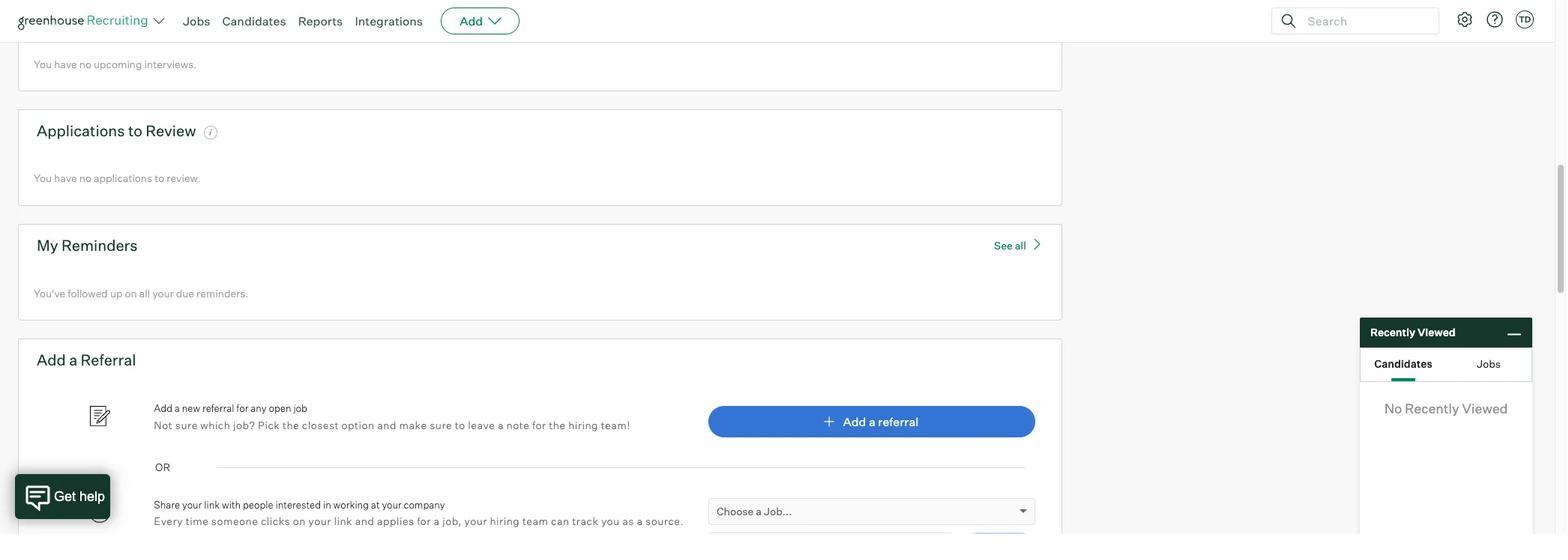 Task type: locate. For each thing, give the bounding box(es) containing it.
interviews.
[[144, 57, 197, 70]]

1 horizontal spatial referral
[[878, 414, 919, 429]]

to left leave
[[455, 419, 465, 432]]

on right 'up'
[[125, 287, 137, 300]]

my up you've
[[37, 236, 58, 255]]

1 vertical spatial for
[[532, 419, 546, 432]]

0 horizontal spatial viewed
[[1418, 326, 1456, 339]]

1 vertical spatial hiring
[[490, 515, 520, 528]]

your right job,
[[465, 515, 487, 528]]

my reminders
[[37, 236, 138, 255]]

1 vertical spatial and
[[355, 515, 374, 528]]

0 vertical spatial for
[[236, 403, 248, 415]]

add for add a referral
[[37, 351, 66, 370]]

0 horizontal spatial referral
[[202, 403, 234, 415]]

reminders.
[[196, 287, 248, 300]]

2 the from the left
[[549, 419, 566, 432]]

2 no from the top
[[79, 172, 91, 185]]

for left 'any'
[[236, 403, 248, 415]]

leave
[[468, 419, 495, 432]]

add
[[460, 13, 483, 28], [37, 351, 66, 370], [154, 403, 172, 415], [843, 414, 866, 429]]

0 horizontal spatial on
[[125, 287, 137, 300]]

hiring
[[568, 419, 598, 432], [490, 515, 520, 528]]

0 horizontal spatial the
[[283, 419, 299, 432]]

2 vertical spatial for
[[417, 515, 431, 528]]

new
[[182, 403, 200, 415]]

your
[[152, 287, 174, 300], [182, 499, 202, 511], [382, 499, 402, 511], [309, 515, 331, 528], [465, 515, 487, 528]]

have down greenhouse recruiting image in the left of the page
[[54, 57, 77, 70]]

and left make
[[377, 419, 397, 432]]

1 horizontal spatial hiring
[[568, 419, 598, 432]]

have for applications
[[54, 172, 77, 185]]

None text field
[[709, 533, 951, 535]]

on
[[125, 287, 137, 300], [293, 515, 306, 528]]

not
[[154, 419, 173, 432]]

tab list
[[1361, 349, 1532, 382]]

applications to review
[[37, 122, 196, 140]]

1 vertical spatial no
[[79, 172, 91, 185]]

or
[[155, 461, 170, 474]]

integrations
[[355, 13, 423, 28]]

0 vertical spatial candidates
[[222, 13, 286, 28]]

1 my from the top
[[37, 7, 58, 26]]

1 horizontal spatial to
[[155, 172, 164, 185]]

add inside popup button
[[460, 13, 483, 28]]

for inside share your link with people interested in working at your company every time someone clicks on your link and applies for a job, your hiring team can track you as a source.
[[417, 515, 431, 528]]

have down applications
[[54, 172, 77, 185]]

add for add a referral
[[843, 414, 866, 429]]

you've
[[34, 287, 65, 300]]

followed
[[68, 287, 108, 300]]

add inside button
[[843, 414, 866, 429]]

add inside add a new referral for any open job not sure which job? pick the closest option and make sure to leave a note for the hiring team!
[[154, 403, 172, 415]]

dashboard
[[1271, 18, 1326, 31]]

applies
[[377, 515, 414, 528]]

0 vertical spatial no
[[79, 57, 91, 70]]

share
[[154, 499, 180, 511]]

jobs up interviews.
[[183, 13, 210, 28]]

no
[[1385, 400, 1402, 417]]

recently
[[1371, 326, 1416, 339], [1405, 400, 1459, 417]]

link
[[204, 499, 220, 511], [334, 515, 352, 528]]

personalize dashboard link
[[1095, 9, 1422, 41]]

see all
[[994, 239, 1026, 252]]

1 have from the top
[[54, 57, 77, 70]]

add a referral
[[37, 351, 136, 370]]

sure right make
[[430, 419, 452, 432]]

all right 'up'
[[139, 287, 150, 300]]

time
[[186, 515, 209, 528]]

0 vertical spatial have
[[54, 57, 77, 70]]

1 you from the top
[[34, 57, 52, 70]]

for right 'note'
[[532, 419, 546, 432]]

and inside share your link with people interested in working at your company every time someone clicks on your link and applies for a job, your hiring team can track you as a source.
[[355, 515, 374, 528]]

link left with
[[204, 499, 220, 511]]

1 vertical spatial have
[[54, 172, 77, 185]]

for
[[236, 403, 248, 415], [532, 419, 546, 432], [417, 515, 431, 528]]

personalize dashboard
[[1212, 18, 1326, 31]]

1 vertical spatial on
[[293, 515, 306, 528]]

2 horizontal spatial for
[[532, 419, 546, 432]]

2 you from the top
[[34, 172, 52, 185]]

for down company
[[417, 515, 431, 528]]

0 horizontal spatial sure
[[175, 419, 198, 432]]

hiring left team!
[[568, 419, 598, 432]]

to
[[128, 122, 142, 140], [155, 172, 164, 185], [455, 419, 465, 432]]

team
[[522, 515, 548, 528]]

1 horizontal spatial jobs
[[1477, 357, 1501, 370]]

no left applications
[[79, 172, 91, 185]]

company
[[404, 499, 445, 511]]

0 horizontal spatial jobs
[[183, 13, 210, 28]]

and down at
[[355, 515, 374, 528]]

referral
[[202, 403, 234, 415], [878, 414, 919, 429]]

configure image
[[1456, 10, 1474, 28]]

applications
[[37, 122, 125, 140]]

1 vertical spatial link
[[334, 515, 352, 528]]

the
[[283, 419, 299, 432], [549, 419, 566, 432]]

0 vertical spatial hiring
[[568, 419, 598, 432]]

0 horizontal spatial and
[[355, 515, 374, 528]]

no left upcoming in the top left of the page
[[79, 57, 91, 70]]

no
[[79, 57, 91, 70], [79, 172, 91, 185]]

sure
[[175, 419, 198, 432], [430, 419, 452, 432]]

1 horizontal spatial all
[[1015, 239, 1026, 252]]

at
[[371, 499, 380, 511]]

0 vertical spatial link
[[204, 499, 220, 511]]

team!
[[601, 419, 630, 432]]

candidates down recently viewed
[[1375, 357, 1433, 370]]

1 vertical spatial you
[[34, 172, 52, 185]]

1 horizontal spatial candidates
[[1375, 357, 1433, 370]]

the right 'note'
[[549, 419, 566, 432]]

1 horizontal spatial link
[[334, 515, 352, 528]]

jobs up the no recently viewed
[[1477, 357, 1501, 370]]

tab list containing candidates
[[1361, 349, 1532, 382]]

1 horizontal spatial for
[[417, 515, 431, 528]]

0 vertical spatial viewed
[[1418, 326, 1456, 339]]

greenhouse recruiting image
[[18, 12, 153, 30]]

0 horizontal spatial hiring
[[490, 515, 520, 528]]

people
[[243, 499, 273, 511]]

add a new referral for any open job not sure which job? pick the closest option and make sure to leave a note for the hiring team!
[[154, 403, 630, 432]]

recently viewed
[[1371, 326, 1456, 339]]

my left interviews
[[37, 7, 58, 26]]

candidates
[[222, 13, 286, 28], [1375, 357, 1433, 370]]

you have no upcoming interviews.
[[34, 57, 197, 70]]

jobs
[[183, 13, 210, 28], [1477, 357, 1501, 370]]

to left "review"
[[128, 122, 142, 140]]

no recently viewed
[[1385, 400, 1508, 417]]

1 horizontal spatial sure
[[430, 419, 452, 432]]

you down applications
[[34, 172, 52, 185]]

candidates right jobs link
[[222, 13, 286, 28]]

referral inside button
[[878, 414, 919, 429]]

1 vertical spatial jobs
[[1477, 357, 1501, 370]]

link down working
[[334, 515, 352, 528]]

referral inside add a new referral for any open job not sure which job? pick the closest option and make sure to leave a note for the hiring team!
[[202, 403, 234, 415]]

0 horizontal spatial link
[[204, 499, 220, 511]]

you for applications
[[34, 172, 52, 185]]

2 vertical spatial to
[[455, 419, 465, 432]]

0 vertical spatial my
[[37, 7, 58, 26]]

sure down new
[[175, 419, 198, 432]]

all right see
[[1015, 239, 1026, 252]]

2 horizontal spatial to
[[455, 419, 465, 432]]

1 no from the top
[[79, 57, 91, 70]]

0 vertical spatial you
[[34, 57, 52, 70]]

1 vertical spatial candidates
[[1375, 357, 1433, 370]]

1 vertical spatial my
[[37, 236, 58, 255]]

1 vertical spatial viewed
[[1462, 400, 1508, 417]]

you down greenhouse recruiting image in the left of the page
[[34, 57, 52, 70]]

2 sure from the left
[[430, 419, 452, 432]]

0 horizontal spatial all
[[139, 287, 150, 300]]

2 my from the top
[[37, 236, 58, 255]]

td
[[1519, 14, 1531, 25]]

viewed
[[1418, 326, 1456, 339], [1462, 400, 1508, 417]]

2 have from the top
[[54, 172, 77, 185]]

1 horizontal spatial the
[[549, 419, 566, 432]]

your left due
[[152, 287, 174, 300]]

and
[[377, 419, 397, 432], [355, 515, 374, 528]]

job,
[[443, 515, 462, 528]]

a inside button
[[869, 414, 876, 429]]

which
[[200, 419, 230, 432]]

review.
[[167, 172, 201, 185]]

td button
[[1513, 7, 1537, 31]]

on down the interested at bottom left
[[293, 515, 306, 528]]

1 horizontal spatial and
[[377, 419, 397, 432]]

hiring left the team
[[490, 515, 520, 528]]

hiring inside add a new referral for any open job not sure which job? pick the closest option and make sure to leave a note for the hiring team!
[[568, 419, 598, 432]]

any
[[251, 403, 267, 415]]

applications
[[94, 172, 152, 185]]

0 vertical spatial to
[[128, 122, 142, 140]]

upcoming
[[94, 57, 142, 70]]

interested
[[276, 499, 321, 511]]

note
[[506, 419, 530, 432]]

the down job
[[283, 419, 299, 432]]

clicks
[[261, 515, 290, 528]]

0 vertical spatial and
[[377, 419, 397, 432]]

you have no applications to review.
[[34, 172, 201, 185]]

your down in
[[309, 515, 331, 528]]

you
[[34, 57, 52, 70], [34, 172, 52, 185]]

Search text field
[[1304, 10, 1425, 32]]

my
[[37, 7, 58, 26], [37, 236, 58, 255]]

hiring inside share your link with people interested in working at your company every time someone clicks on your link and applies for a job, your hiring team can track you as a source.
[[490, 515, 520, 528]]

my for my reminders
[[37, 236, 58, 255]]

0 horizontal spatial for
[[236, 403, 248, 415]]

add button
[[441, 7, 520, 34]]

0 horizontal spatial candidates
[[222, 13, 286, 28]]

1 horizontal spatial on
[[293, 515, 306, 528]]

see
[[994, 239, 1013, 252]]

to left review.
[[155, 172, 164, 185]]

personalize
[[1212, 18, 1269, 31]]



Task type: describe. For each thing, give the bounding box(es) containing it.
you've followed up on all your due reminders.
[[34, 287, 248, 300]]

reports
[[298, 13, 343, 28]]

your up time on the bottom left of page
[[182, 499, 202, 511]]

on inside share your link with people interested in working at your company every time someone clicks on your link and applies for a job, your hiring team can track you as a source.
[[293, 515, 306, 528]]

with
[[222, 499, 241, 511]]

see all link
[[994, 237, 1044, 252]]

job?
[[233, 419, 255, 432]]

jobs inside tab list
[[1477, 357, 1501, 370]]

as
[[622, 515, 634, 528]]

no for my
[[79, 57, 91, 70]]

due
[[176, 287, 194, 300]]

1 sure from the left
[[175, 419, 198, 432]]

add for add
[[460, 13, 483, 28]]

no for applications
[[79, 172, 91, 185]]

1 vertical spatial recently
[[1405, 400, 1459, 417]]

working
[[333, 499, 369, 511]]

td button
[[1516, 10, 1534, 28]]

make
[[399, 419, 427, 432]]

referral
[[81, 351, 136, 370]]

share your link with people interested in working at your company every time someone clicks on your link and applies for a job, your hiring team can track you as a source.
[[154, 499, 684, 528]]

add a referral
[[843, 414, 919, 429]]

open
[[269, 403, 291, 415]]

0 horizontal spatial to
[[128, 122, 142, 140]]

choose
[[717, 505, 754, 518]]

reminders
[[61, 236, 138, 255]]

in
[[323, 499, 331, 511]]

integrations link
[[355, 13, 423, 28]]

have for my
[[54, 57, 77, 70]]

up
[[110, 287, 123, 300]]

0 vertical spatial on
[[125, 287, 137, 300]]

source.
[[646, 515, 684, 528]]

and inside add a new referral for any open job not sure which job? pick the closest option and make sure to leave a note for the hiring team!
[[377, 419, 397, 432]]

1 vertical spatial all
[[139, 287, 150, 300]]

candidates link
[[222, 13, 286, 28]]

review
[[146, 122, 196, 140]]

candidates inside tab list
[[1375, 357, 1433, 370]]

job
[[293, 403, 307, 415]]

0 vertical spatial recently
[[1371, 326, 1416, 339]]

can
[[551, 515, 570, 528]]

1 vertical spatial to
[[155, 172, 164, 185]]

to inside add a new referral for any open job not sure which job? pick the closest option and make sure to leave a note for the hiring team!
[[455, 419, 465, 432]]

you
[[601, 515, 620, 528]]

0 vertical spatial all
[[1015, 239, 1026, 252]]

you for my
[[34, 57, 52, 70]]

0 vertical spatial jobs
[[183, 13, 210, 28]]

reports link
[[298, 13, 343, 28]]

jobs link
[[183, 13, 210, 28]]

add a referral button
[[709, 406, 1035, 438]]

interviews
[[61, 7, 134, 26]]

your right at
[[382, 499, 402, 511]]

add for add a new referral for any open job not sure which job? pick the closest option and make sure to leave a note for the hiring team!
[[154, 403, 172, 415]]

1 horizontal spatial viewed
[[1462, 400, 1508, 417]]

job...
[[764, 505, 792, 518]]

track
[[572, 515, 599, 528]]

add a referral link
[[709, 406, 1035, 438]]

someone
[[211, 515, 258, 528]]

every
[[154, 515, 183, 528]]

pick
[[258, 419, 280, 432]]

closest
[[302, 419, 339, 432]]

1 the from the left
[[283, 419, 299, 432]]

my for my interviews
[[37, 7, 58, 26]]

my interviews
[[37, 7, 134, 26]]

option
[[342, 419, 375, 432]]

choose a job...
[[717, 505, 792, 518]]



Task type: vqa. For each thing, say whether or not it's contained in the screenshot.
Follow referral 'option' at the bottom
no



